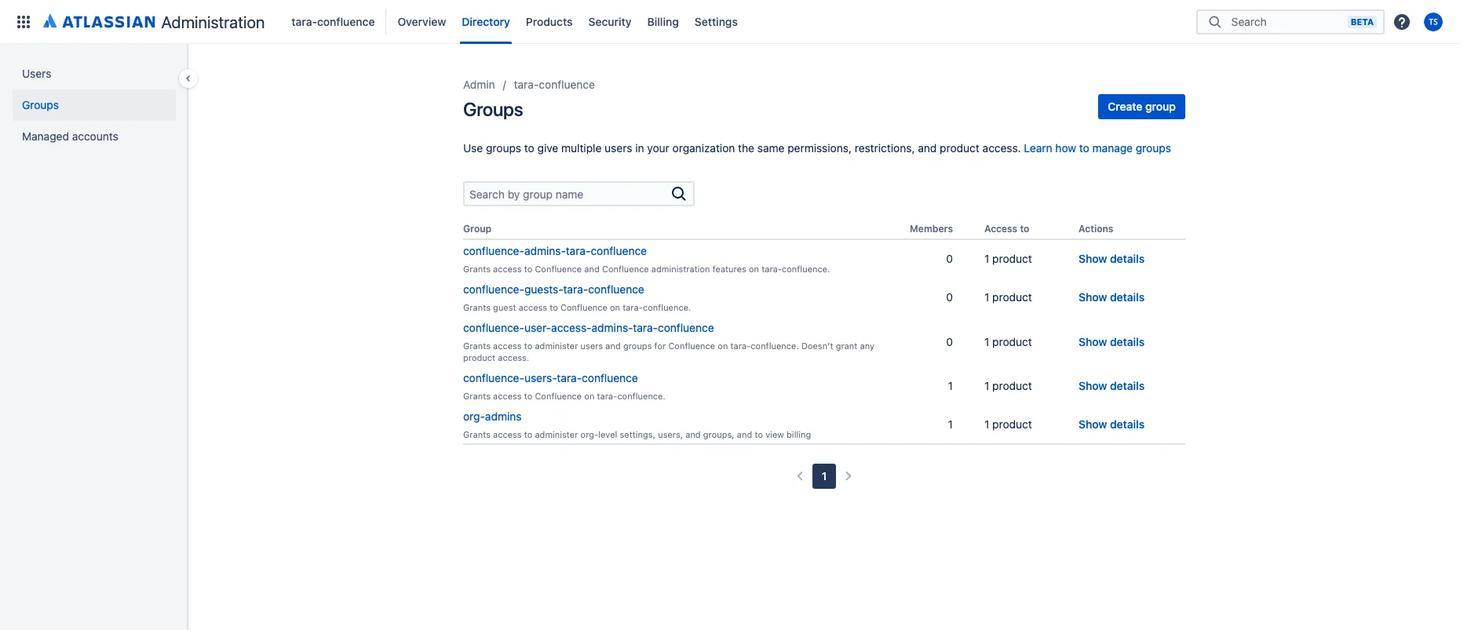 Task type: vqa. For each thing, say whether or not it's contained in the screenshot.


Task type: describe. For each thing, give the bounding box(es) containing it.
user-
[[525, 321, 552, 334]]

admin link
[[463, 75, 495, 94]]

to inside 'confluence-guests-tara-confluence grants guest access to confluence on tara-confluence.'
[[550, 302, 558, 312]]

search image
[[670, 185, 689, 203]]

administration banner
[[0, 0, 1461, 44]]

to inside confluence-user-access-admins-tara-confluence grants access to administer users and groups for confluence on tara-confluence. doesn't grant any product access.
[[524, 341, 533, 351]]

show details for confluence-guests-tara-confluence
[[1079, 291, 1145, 304]]

org-admins grants access to administer org-level settings, users, and groups, and to view billing
[[463, 410, 812, 440]]

confluence- for admins-
[[463, 244, 525, 258]]

confluence. inside confluence-user-access-admins-tara-confluence grants access to administer users and groups for confluence on tara-confluence. doesn't grant any product access.
[[751, 341, 799, 351]]

details for org-admins
[[1111, 418, 1145, 431]]

administer inside "org-admins grants access to administer org-level settings, users, and groups, and to view billing"
[[535, 429, 578, 440]]

access inside 'confluence-guests-tara-confluence grants guest access to confluence on tara-confluence.'
[[519, 302, 548, 312]]

show details link for confluence-admins-tara-confluence
[[1079, 252, 1145, 267]]

product inside confluence-user-access-admins-tara-confluence grants access to administer users and groups for confluence on tara-confluence. doesn't grant any product access.
[[463, 353, 496, 363]]

0 vertical spatial tara-confluence link
[[287, 9, 380, 34]]

and inside confluence-user-access-admins-tara-confluence grants access to administer users and groups for confluence on tara-confluence. doesn't grant any product access.
[[606, 341, 621, 351]]

any
[[861, 341, 875, 351]]

0 horizontal spatial groups
[[486, 141, 522, 155]]

show details link for confluence-users-tara-confluence
[[1079, 379, 1145, 395]]

manage
[[1093, 141, 1133, 155]]

product for confluence-user-access-admins-tara-confluence
[[993, 335, 1033, 349]]

details for confluence-user-access-admins-tara-confluence
[[1111, 335, 1145, 349]]

tara-confluence inside global navigation element
[[292, 15, 375, 28]]

users,
[[658, 429, 683, 440]]

confluence- for user-
[[463, 321, 525, 334]]

grants for confluence-admins-tara-confluence
[[463, 264, 491, 274]]

in
[[636, 141, 645, 155]]

how
[[1056, 141, 1077, 155]]

to inside 'confluence-users-tara-confluence grants access to confluence on tara-confluence.'
[[524, 391, 533, 401]]

search icon image
[[1206, 14, 1225, 29]]

1 horizontal spatial tara-confluence
[[514, 78, 595, 91]]

admins- inside confluence-user-access-admins-tara-confluence grants access to administer users and groups for confluence on tara-confluence. doesn't grant any product access.
[[592, 321, 633, 334]]

on inside 'confluence-users-tara-confluence grants access to confluence on tara-confluence.'
[[585, 391, 595, 401]]

settings,
[[620, 429, 656, 440]]

show details for confluence-users-tara-confluence
[[1079, 380, 1145, 393]]

users-
[[525, 371, 557, 385]]

access to
[[985, 223, 1030, 235]]

0 for confluence-admins-tara-confluence
[[947, 253, 954, 266]]

multiple
[[562, 141, 602, 155]]

show details link for confluence-user-access-admins-tara-confluence
[[1079, 334, 1145, 350]]

and right restrictions,
[[918, 141, 937, 155]]

confluence inside 'confluence-guests-tara-confluence grants guest access to confluence on tara-confluence.'
[[588, 283, 645, 296]]

confluence inside 'confluence-guests-tara-confluence grants guest access to confluence on tara-confluence.'
[[561, 302, 608, 312]]

to inside confluence-admins-tara-confluence grants access to confluence and confluence administration features on tara-confluence.
[[524, 264, 533, 274]]

1 product for confluence-user-access-admins-tara-confluence
[[985, 335, 1033, 349]]

show details link for confluence-guests-tara-confluence
[[1079, 290, 1145, 306]]

admins
[[485, 410, 522, 423]]

view
[[766, 429, 785, 440]]

the
[[738, 141, 755, 155]]

group
[[463, 223, 492, 235]]

confluence up multiple
[[539, 78, 595, 91]]

grants for confluence-guests-tara-confluence
[[463, 302, 491, 312]]

1 inside button
[[822, 470, 827, 483]]

products link
[[521, 9, 578, 34]]

products
[[526, 15, 573, 28]]

product for confluence-guests-tara-confluence
[[993, 291, 1033, 304]]

managed
[[22, 130, 69, 143]]

2 horizontal spatial groups
[[1136, 141, 1172, 155]]

confluence. inside confluence-admins-tara-confluence grants access to confluence and confluence administration features on tara-confluence.
[[782, 264, 831, 274]]

confluence. inside 'confluence-users-tara-confluence grants access to confluence on tara-confluence.'
[[618, 391, 666, 401]]

learn how to manage groups link
[[1025, 141, 1172, 155]]

confluence-admins-tara-confluence link
[[463, 244, 647, 258]]

1 product for confluence-users-tara-confluence
[[985, 380, 1033, 393]]

overview
[[398, 15, 446, 28]]

doesn't
[[802, 341, 834, 351]]

grant
[[836, 341, 858, 351]]

confluence-users-tara-confluence grants access to confluence on tara-confluence.
[[463, 371, 666, 401]]

on inside 'confluence-guests-tara-confluence grants guest access to confluence on tara-confluence.'
[[610, 302, 620, 312]]

appswitcher icon image
[[14, 12, 33, 31]]

groups inside groups link
[[22, 98, 59, 112]]

members
[[910, 223, 954, 235]]

for
[[655, 341, 666, 351]]

show for confluence-admins-tara-confluence
[[1079, 253, 1108, 266]]

1 product for confluence-admins-tara-confluence
[[985, 253, 1033, 266]]

show for confluence-user-access-admins-tara-confluence
[[1079, 335, 1108, 349]]

show details for org-admins
[[1079, 418, 1145, 431]]

grants inside confluence-user-access-admins-tara-confluence grants access to administer users and groups for confluence on tara-confluence. doesn't grant any product access.
[[463, 341, 491, 351]]

managed accounts link
[[13, 121, 176, 152]]

0 for confluence-guests-tara-confluence
[[947, 291, 954, 304]]

create
[[1109, 100, 1143, 113]]

billing link
[[643, 9, 684, 34]]

create group
[[1109, 100, 1177, 113]]

groups link
[[13, 90, 176, 121]]

confluence inside 'confluence-users-tara-confluence grants access to confluence on tara-confluence.'
[[582, 371, 638, 385]]

show for org-admins
[[1079, 418, 1108, 431]]

confluence inside confluence-user-access-admins-tara-confluence grants access to administer users and groups for confluence on tara-confluence. doesn't grant any product access.
[[658, 321, 714, 334]]

administration link
[[38, 9, 271, 34]]

0 horizontal spatial org-
[[463, 410, 485, 423]]

use
[[463, 141, 483, 155]]

1 button
[[813, 464, 837, 490]]

show for confluence-guests-tara-confluence
[[1079, 291, 1108, 304]]

2 groups from the left
[[463, 98, 523, 120]]

users link
[[13, 58, 176, 90]]

details for confluence-guests-tara-confluence
[[1111, 291, 1145, 304]]

on inside confluence-user-access-admins-tara-confluence grants access to administer users and groups for confluence on tara-confluence. doesn't grant any product access.
[[718, 341, 728, 351]]

confluence-guests-tara-confluence grants guest access to confluence on tara-confluence.
[[463, 283, 691, 312]]

directory link
[[457, 9, 515, 34]]

pagination element
[[788, 464, 862, 490]]

and inside confluence-admins-tara-confluence grants access to confluence and confluence administration features on tara-confluence.
[[585, 264, 600, 274]]

1 product for confluence-guests-tara-confluence
[[985, 291, 1033, 304]]

confluence inside 'confluence-users-tara-confluence grants access to confluence on tara-confluence.'
[[535, 391, 582, 401]]



Task type: locate. For each thing, give the bounding box(es) containing it.
global navigation element
[[9, 0, 1197, 44]]

2 confluence- from the top
[[463, 283, 525, 296]]

confluence- for guests-
[[463, 283, 525, 296]]

product for confluence-users-tara-confluence
[[993, 380, 1033, 393]]

1 product
[[985, 253, 1033, 266], [985, 291, 1033, 304], [985, 335, 1033, 349], [985, 380, 1033, 393], [985, 418, 1033, 431]]

1 0 from the top
[[947, 253, 954, 266]]

confluence. up "org-admins grants access to administer org-level settings, users, and groups, and to view billing"
[[618, 391, 666, 401]]

atlassian image
[[43, 11, 155, 30], [43, 11, 155, 30]]

0 horizontal spatial groups
[[22, 98, 59, 112]]

groups down admin link
[[463, 98, 523, 120]]

confluence down "confluence-users-tara-confluence" link
[[535, 391, 582, 401]]

confluence down confluence-admins-tara-confluence link
[[535, 264, 582, 274]]

admins- down 'confluence-guests-tara-confluence grants guest access to confluence on tara-confluence.'
[[592, 321, 633, 334]]

0 vertical spatial admins-
[[525, 244, 566, 258]]

confluence.
[[782, 264, 831, 274], [643, 302, 691, 312], [751, 341, 799, 351], [618, 391, 666, 401]]

1 horizontal spatial groups
[[624, 341, 652, 351]]

organization
[[673, 141, 736, 155]]

show details link for org-admins
[[1079, 417, 1145, 433]]

0 horizontal spatial admins-
[[525, 244, 566, 258]]

3 show details from the top
[[1079, 335, 1145, 349]]

confluence. right features
[[782, 264, 831, 274]]

access down 'admins'
[[493, 429, 522, 440]]

admin
[[463, 78, 495, 91]]

details
[[1111, 253, 1145, 266], [1111, 291, 1145, 304], [1111, 335, 1145, 349], [1111, 380, 1145, 393], [1111, 418, 1145, 431]]

1 vertical spatial 0
[[947, 291, 954, 304]]

show
[[1079, 253, 1108, 266], [1079, 291, 1108, 304], [1079, 335, 1108, 349], [1079, 380, 1108, 393], [1079, 418, 1108, 431]]

confluence-guests-tara-confluence link
[[463, 283, 645, 296]]

confluence- for users-
[[463, 371, 525, 385]]

1 show details link from the top
[[1079, 252, 1145, 267]]

0 vertical spatial tara-confluence
[[292, 15, 375, 28]]

users
[[605, 141, 633, 155], [581, 341, 603, 351]]

0 vertical spatial users
[[605, 141, 633, 155]]

confluence inside confluence-user-access-admins-tara-confluence grants access to administer users and groups for confluence on tara-confluence. doesn't grant any product access.
[[669, 341, 716, 351]]

access
[[985, 223, 1018, 235]]

groups
[[486, 141, 522, 155], [1136, 141, 1172, 155], [624, 341, 652, 351]]

confluence left administration
[[602, 264, 649, 274]]

confluence- up guest
[[463, 283, 525, 296]]

billing
[[648, 15, 679, 28]]

access up user-
[[519, 302, 548, 312]]

administer
[[535, 341, 578, 351], [535, 429, 578, 440]]

account image
[[1425, 12, 1444, 31]]

1 horizontal spatial admins-
[[592, 321, 633, 334]]

groups,
[[704, 429, 735, 440]]

confluence
[[535, 264, 582, 274], [602, 264, 649, 274], [561, 302, 608, 312], [669, 341, 716, 351], [535, 391, 582, 401]]

5 grants from the top
[[463, 429, 491, 440]]

1 groups from the left
[[22, 98, 59, 112]]

3 0 from the top
[[947, 335, 954, 349]]

2 1 product from the top
[[985, 291, 1033, 304]]

confluence- down group
[[463, 244, 525, 258]]

confluence left overview
[[317, 15, 375, 28]]

access up guest
[[493, 264, 522, 274]]

confluence down confluence-admins-tara-confluence grants access to confluence and confluence administration features on tara-confluence.
[[588, 283, 645, 296]]

0 horizontal spatial access.
[[498, 353, 529, 363]]

to
[[525, 141, 535, 155], [1080, 141, 1090, 155], [1021, 223, 1030, 235], [524, 264, 533, 274], [550, 302, 558, 312], [524, 341, 533, 351], [524, 391, 533, 401], [524, 429, 533, 440], [755, 429, 763, 440]]

3 1 product from the top
[[985, 335, 1033, 349]]

1 horizontal spatial users
[[605, 141, 633, 155]]

groups down users
[[22, 98, 59, 112]]

2 details from the top
[[1111, 291, 1145, 304]]

on inside confluence-admins-tara-confluence grants access to confluence and confluence administration features on tara-confluence.
[[749, 264, 760, 274]]

directory
[[462, 15, 510, 28]]

tara- inside global navigation element
[[292, 15, 317, 28]]

access inside 'confluence-users-tara-confluence grants access to confluence on tara-confluence.'
[[493, 391, 522, 401]]

permissions,
[[788, 141, 852, 155]]

1 horizontal spatial groups
[[463, 98, 523, 120]]

2 show details link from the top
[[1079, 290, 1145, 306]]

confluence-users-tara-confluence link
[[463, 371, 638, 385]]

administer down 'confluence-users-tara-confluence grants access to confluence on tara-confluence.'
[[535, 429, 578, 440]]

on right features
[[749, 264, 760, 274]]

users down confluence-user-access-admins-tara-confluence link
[[581, 341, 603, 351]]

groups right manage
[[1136, 141, 1172, 155]]

confluence up 'confluence-guests-tara-confluence grants guest access to confluence on tara-confluence.'
[[591, 244, 647, 258]]

grants for confluence-users-tara-confluence
[[463, 391, 491, 401]]

confluence inside global navigation element
[[317, 15, 375, 28]]

Search by group name text field
[[465, 183, 670, 205]]

1 show from the top
[[1079, 253, 1108, 266]]

confluence- inside 'confluence-guests-tara-confluence grants guest access to confluence on tara-confluence.'
[[463, 283, 525, 296]]

groups inside confluence-user-access-admins-tara-confluence grants access to administer users and groups for confluence on tara-confluence. doesn't grant any product access.
[[624, 341, 652, 351]]

overview link
[[393, 9, 451, 34]]

guest
[[493, 302, 516, 312]]

grants inside "org-admins grants access to administer org-level settings, users, and groups, and to view billing"
[[463, 429, 491, 440]]

admins- up guests-
[[525, 244, 566, 258]]

1 vertical spatial access.
[[498, 353, 529, 363]]

1 horizontal spatial tara-confluence link
[[514, 75, 595, 94]]

1 confluence- from the top
[[463, 244, 525, 258]]

guests-
[[525, 283, 564, 296]]

confluence- down guest
[[463, 321, 525, 334]]

and right groups,
[[737, 429, 753, 440]]

tara-
[[292, 15, 317, 28], [514, 78, 539, 91], [566, 244, 591, 258], [762, 264, 782, 274], [564, 283, 589, 296], [623, 302, 643, 312], [633, 321, 658, 334], [731, 341, 751, 351], [557, 371, 582, 385], [597, 391, 618, 401]]

group
[[1146, 100, 1177, 113]]

product for org-admins
[[993, 418, 1033, 431]]

administer inside confluence-user-access-admins-tara-confluence grants access to administer users and groups for confluence on tara-confluence. doesn't grant any product access.
[[535, 341, 578, 351]]

access inside "org-admins grants access to administer org-level settings, users, and groups, and to view billing"
[[493, 429, 522, 440]]

access. inside confluence-user-access-admins-tara-confluence grants access to administer users and groups for confluence on tara-confluence. doesn't grant any product access.
[[498, 353, 529, 363]]

0 vertical spatial 0
[[947, 253, 954, 266]]

1
[[985, 253, 990, 266], [985, 291, 990, 304], [985, 335, 990, 349], [949, 380, 954, 393], [985, 380, 990, 393], [949, 418, 954, 431], [985, 418, 990, 431], [822, 470, 827, 483]]

tara-confluence
[[292, 15, 375, 28], [514, 78, 595, 91]]

access inside confluence-admins-tara-confluence grants access to confluence and confluence administration features on tara-confluence.
[[493, 264, 522, 274]]

1 vertical spatial tara-confluence link
[[514, 75, 595, 94]]

org-
[[463, 410, 485, 423], [581, 429, 599, 440]]

confluence- inside confluence-user-access-admins-tara-confluence grants access to administer users and groups for confluence on tara-confluence. doesn't grant any product access.
[[463, 321, 525, 334]]

confluence inside confluence-admins-tara-confluence grants access to confluence and confluence administration features on tara-confluence.
[[591, 244, 647, 258]]

5 1 product from the top
[[985, 418, 1033, 431]]

level
[[599, 429, 618, 440]]

grants inside 'confluence-users-tara-confluence grants access to confluence on tara-confluence.'
[[463, 391, 491, 401]]

1 details from the top
[[1111, 253, 1145, 266]]

groups
[[22, 98, 59, 112], [463, 98, 523, 120]]

show details
[[1079, 253, 1145, 266], [1079, 291, 1145, 304], [1079, 335, 1145, 349], [1079, 380, 1145, 393], [1079, 418, 1145, 431]]

users left in
[[605, 141, 633, 155]]

0 vertical spatial access.
[[983, 141, 1022, 155]]

1 administer from the top
[[535, 341, 578, 351]]

admins-
[[525, 244, 566, 258], [592, 321, 633, 334]]

3 details from the top
[[1111, 335, 1145, 349]]

actions
[[1079, 223, 1114, 235]]

confluence- up org-admins link
[[463, 371, 525, 385]]

and up 'confluence-guests-tara-confluence grants guest access to confluence on tara-confluence.'
[[585, 264, 600, 274]]

2 vertical spatial 0
[[947, 335, 954, 349]]

access up 'admins'
[[493, 391, 522, 401]]

create group button
[[1099, 94, 1186, 119]]

1 horizontal spatial org-
[[581, 429, 599, 440]]

accounts
[[72, 130, 118, 143]]

show details for confluence-admins-tara-confluence
[[1079, 253, 1145, 266]]

3 confluence- from the top
[[463, 321, 525, 334]]

2 grants from the top
[[463, 302, 491, 312]]

confluence up "org-admins grants access to administer org-level settings, users, and groups, and to view billing"
[[582, 371, 638, 385]]

1 1 product from the top
[[985, 253, 1033, 266]]

and down confluence-user-access-admins-tara-confluence link
[[606, 341, 621, 351]]

features
[[713, 264, 747, 274]]

beta
[[1352, 16, 1375, 26]]

show details for confluence-user-access-admins-tara-confluence
[[1079, 335, 1145, 349]]

0 horizontal spatial tara-confluence
[[292, 15, 375, 28]]

1 vertical spatial administer
[[535, 429, 578, 440]]

settings link
[[690, 9, 743, 34]]

0 vertical spatial administer
[[535, 341, 578, 351]]

0 horizontal spatial users
[[581, 341, 603, 351]]

1 product for org-admins
[[985, 418, 1033, 431]]

2 administer from the top
[[535, 429, 578, 440]]

0 for confluence-user-access-admins-tara-confluence
[[947, 335, 954, 349]]

tara-confluence link
[[287, 9, 380, 34], [514, 75, 595, 94]]

confluence-admins-tara-confluence grants access to confluence and confluence administration features on tara-confluence.
[[463, 244, 831, 274]]

confluence up for on the bottom left
[[658, 321, 714, 334]]

4 show details from the top
[[1079, 380, 1145, 393]]

product for confluence-admins-tara-confluence
[[993, 253, 1033, 266]]

1 horizontal spatial access.
[[983, 141, 1022, 155]]

0 vertical spatial org-
[[463, 410, 485, 423]]

on down "confluence-users-tara-confluence" link
[[585, 391, 595, 401]]

5 show from the top
[[1079, 418, 1108, 431]]

0
[[947, 253, 954, 266], [947, 291, 954, 304], [947, 335, 954, 349]]

and
[[918, 141, 937, 155], [585, 264, 600, 274], [606, 341, 621, 351], [686, 429, 701, 440], [737, 429, 753, 440]]

security link
[[584, 9, 637, 34]]

4 grants from the top
[[463, 391, 491, 401]]

confluence right for on the bottom left
[[669, 341, 716, 351]]

settings
[[695, 15, 738, 28]]

same
[[758, 141, 785, 155]]

confluence up confluence-user-access-admins-tara-confluence link
[[561, 302, 608, 312]]

1 vertical spatial users
[[581, 341, 603, 351]]

1 vertical spatial org-
[[581, 429, 599, 440]]

2 show details from the top
[[1079, 291, 1145, 304]]

grants inside 'confluence-guests-tara-confluence grants guest access to confluence on tara-confluence.'
[[463, 302, 491, 312]]

give
[[538, 141, 559, 155]]

details for confluence-users-tara-confluence
[[1111, 380, 1145, 393]]

administration
[[161, 12, 265, 31]]

Search field
[[1227, 7, 1348, 36]]

groups right use on the left
[[486, 141, 522, 155]]

4 show from the top
[[1079, 380, 1108, 393]]

help icon image
[[1393, 12, 1412, 31]]

confluence. inside 'confluence-guests-tara-confluence grants guest access to confluence on tara-confluence.'
[[643, 302, 691, 312]]

show for confluence-users-tara-confluence
[[1079, 380, 1108, 393]]

restrictions,
[[855, 141, 915, 155]]

on up confluence-user-access-admins-tara-confluence link
[[610, 302, 620, 312]]

users
[[22, 67, 51, 80]]

4 details from the top
[[1111, 380, 1145, 393]]

product
[[940, 141, 980, 155], [993, 253, 1033, 266], [993, 291, 1033, 304], [993, 335, 1033, 349], [463, 353, 496, 363], [993, 380, 1033, 393], [993, 418, 1033, 431]]

access. up users-
[[498, 353, 529, 363]]

1 show details from the top
[[1079, 253, 1145, 266]]

5 show details from the top
[[1079, 418, 1145, 431]]

learn
[[1025, 141, 1053, 155]]

security
[[589, 15, 632, 28]]

confluence- inside 'confluence-users-tara-confluence grants access to confluence on tara-confluence.'
[[463, 371, 525, 385]]

confluence- inside confluence-admins-tara-confluence grants access to confluence and confluence administration features on tara-confluence.
[[463, 244, 525, 258]]

administration
[[652, 264, 711, 274]]

grants inside confluence-admins-tara-confluence grants access to confluence and confluence administration features on tara-confluence.
[[463, 264, 491, 274]]

0 horizontal spatial tara-confluence link
[[287, 9, 380, 34]]

5 details from the top
[[1111, 418, 1145, 431]]

on right for on the bottom left
[[718, 341, 728, 351]]

details for confluence-admins-tara-confluence
[[1111, 253, 1145, 266]]

confluence-user-access-admins-tara-confluence link
[[463, 321, 714, 334]]

confluence. left doesn't
[[751, 341, 799, 351]]

4 confluence- from the top
[[463, 371, 525, 385]]

org-admins link
[[463, 410, 522, 423]]

use groups to give multiple users in your organization the same permissions, restrictions, and product access. learn how to manage groups
[[463, 141, 1172, 155]]

2 0 from the top
[[947, 291, 954, 304]]

administer down 'access-'
[[535, 341, 578, 351]]

4 show details link from the top
[[1079, 379, 1145, 395]]

managed accounts
[[22, 130, 118, 143]]

3 show from the top
[[1079, 335, 1108, 349]]

1 grants from the top
[[463, 264, 491, 274]]

your
[[647, 141, 670, 155]]

and right 'users,'
[[686, 429, 701, 440]]

confluence-
[[463, 244, 525, 258], [463, 283, 525, 296], [463, 321, 525, 334], [463, 371, 525, 385]]

users inside confluence-user-access-admins-tara-confluence grants access to administer users and groups for confluence on tara-confluence. doesn't grant any product access.
[[581, 341, 603, 351]]

access inside confluence-user-access-admins-tara-confluence grants access to administer users and groups for confluence on tara-confluence. doesn't grant any product access.
[[493, 341, 522, 351]]

access
[[493, 264, 522, 274], [519, 302, 548, 312], [493, 341, 522, 351], [493, 391, 522, 401], [493, 429, 522, 440]]

access down guest
[[493, 341, 522, 351]]

3 grants from the top
[[463, 341, 491, 351]]

5 show details link from the top
[[1079, 417, 1145, 433]]

on
[[749, 264, 760, 274], [610, 302, 620, 312], [718, 341, 728, 351], [585, 391, 595, 401]]

3 show details link from the top
[[1079, 334, 1145, 350]]

access-
[[552, 321, 592, 334]]

admins- inside confluence-admins-tara-confluence grants access to confluence and confluence administration features on tara-confluence.
[[525, 244, 566, 258]]

confluence-user-access-admins-tara-confluence grants access to administer users and groups for confluence on tara-confluence. doesn't grant any product access.
[[463, 321, 875, 363]]

4 1 product from the top
[[985, 380, 1033, 393]]

2 show from the top
[[1079, 291, 1108, 304]]

billing
[[787, 429, 812, 440]]

1 vertical spatial tara-confluence
[[514, 78, 595, 91]]

1 vertical spatial admins-
[[592, 321, 633, 334]]

confluence. up confluence-user-access-admins-tara-confluence grants access to administer users and groups for confluence on tara-confluence. doesn't grant any product access.
[[643, 302, 691, 312]]

access. left learn
[[983, 141, 1022, 155]]

groups left for on the bottom left
[[624, 341, 652, 351]]

access.
[[983, 141, 1022, 155], [498, 353, 529, 363]]



